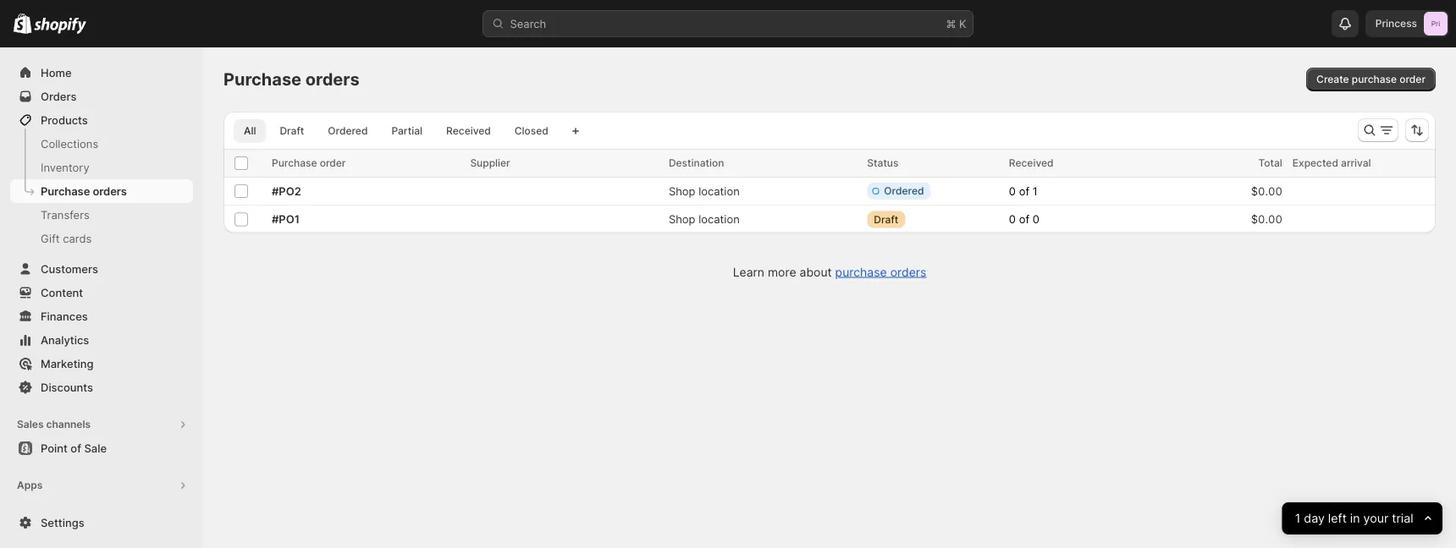 Task type: locate. For each thing, give the bounding box(es) containing it.
$0.00
[[1251, 185, 1283, 198], [1251, 213, 1283, 226]]

order
[[1400, 73, 1426, 86], [320, 157, 346, 169]]

inventory link
[[10, 156, 193, 179]]

0 vertical spatial orders
[[305, 69, 360, 90]]

ordered link
[[318, 119, 378, 143]]

received up 0 of 1 dropdown button
[[1009, 157, 1054, 169]]

purchase orders
[[224, 69, 360, 90], [41, 185, 127, 198]]

purchase
[[1352, 73, 1397, 86], [835, 265, 887, 279]]

all button
[[234, 119, 266, 143]]

0 vertical spatial shop
[[669, 185, 696, 198]]

0 vertical spatial received
[[446, 125, 491, 137]]

0 of 1 button
[[1004, 179, 1058, 203]]

partial
[[392, 125, 423, 137]]

partial link
[[381, 119, 433, 143]]

of for 0
[[1019, 213, 1030, 226]]

1 $0.00 from the top
[[1251, 185, 1283, 198]]

transfers
[[41, 208, 90, 221]]

purchase orders link
[[10, 179, 193, 203]]

0 up 0 of 0
[[1009, 185, 1016, 198]]

purchase up #po2
[[272, 157, 317, 169]]

1 vertical spatial purchase orders
[[41, 185, 127, 198]]

point of sale
[[41, 442, 107, 455]]

1 vertical spatial ordered
[[884, 185, 924, 197]]

0 down 0 of 1
[[1009, 213, 1016, 226]]

1 horizontal spatial received
[[1009, 157, 1054, 169]]

1 vertical spatial orders
[[93, 185, 127, 198]]

#po2
[[272, 185, 301, 198]]

draft up purchase orders link
[[874, 213, 899, 226]]

discounts link
[[10, 376, 193, 400]]

2 shop location from the top
[[669, 213, 740, 226]]

shop for 0 of 0
[[669, 213, 696, 226]]

closed
[[515, 125, 549, 137]]

2 vertical spatial orders
[[890, 265, 927, 279]]

1 inside dropdown button
[[1033, 185, 1038, 198]]

location
[[699, 185, 740, 198], [699, 213, 740, 226]]

orders link
[[10, 85, 193, 108]]

0 vertical spatial purchase orders
[[224, 69, 360, 90]]

status
[[867, 157, 899, 169]]

1 shop location from the top
[[669, 185, 740, 198]]

0 vertical spatial ordered
[[328, 125, 368, 137]]

shop location
[[669, 185, 740, 198], [669, 213, 740, 226]]

1 horizontal spatial purchase
[[1352, 73, 1397, 86]]

location for 0 of 0
[[699, 213, 740, 226]]

channels
[[46, 419, 91, 431]]

products link
[[10, 108, 193, 132]]

0 vertical spatial purchase
[[1352, 73, 1397, 86]]

of
[[1019, 185, 1030, 198], [1019, 213, 1030, 226], [71, 442, 81, 455]]

orders
[[41, 90, 77, 103]]

order down princess
[[1400, 73, 1426, 86]]

home link
[[10, 61, 193, 85]]

0 inside 0 of 1 dropdown button
[[1009, 185, 1016, 198]]

2 shop from the top
[[669, 213, 696, 226]]

#po1
[[272, 213, 300, 226]]

1 vertical spatial shop
[[669, 213, 696, 226]]

of inside 'dropdown button'
[[1019, 213, 1030, 226]]

search
[[510, 17, 546, 30]]

2 vertical spatial of
[[71, 442, 81, 455]]

1 vertical spatial of
[[1019, 213, 1030, 226]]

ordered down status button at top right
[[884, 185, 924, 197]]

1 day left in your trial
[[1295, 512, 1414, 526]]

shop location for 0 of 1
[[669, 185, 740, 198]]

sales channels
[[17, 419, 91, 431]]

supplier button
[[470, 155, 527, 172]]

content
[[41, 286, 83, 299]]

order down ordered link
[[320, 157, 346, 169]]

0 horizontal spatial draft
[[280, 125, 304, 137]]

1 up "0 of 0" 'dropdown button' at the top right of the page
[[1033, 185, 1038, 198]]

shop for 0 of 1
[[669, 185, 696, 198]]

0 horizontal spatial received
[[446, 125, 491, 137]]

1 horizontal spatial ordered
[[884, 185, 924, 197]]

ordered
[[328, 125, 368, 137], [884, 185, 924, 197]]

1 shop from the top
[[669, 185, 696, 198]]

purchase up transfers
[[41, 185, 90, 198]]

of for 1
[[1019, 185, 1030, 198]]

1 horizontal spatial draft
[[874, 213, 899, 226]]

1 horizontal spatial 1
[[1295, 512, 1301, 526]]

shop
[[669, 185, 696, 198], [669, 213, 696, 226]]

0 vertical spatial draft
[[280, 125, 304, 137]]

purchase orders up draft "link" on the top left
[[224, 69, 360, 90]]

purchase
[[224, 69, 301, 90], [272, 157, 317, 169], [41, 185, 90, 198]]

marketing link
[[10, 352, 193, 376]]

discounts
[[41, 381, 93, 394]]

$0.00 for 0
[[1251, 213, 1283, 226]]

tab list containing all
[[230, 119, 562, 143]]

draft
[[280, 125, 304, 137], [874, 213, 899, 226]]

of inside button
[[71, 442, 81, 455]]

1 vertical spatial location
[[699, 213, 740, 226]]

0 vertical spatial order
[[1400, 73, 1426, 86]]

0 for 0 of 1
[[1009, 185, 1016, 198]]

received up supplier on the left
[[446, 125, 491, 137]]

0 vertical spatial shop location
[[669, 185, 740, 198]]

0 horizontal spatial purchase
[[835, 265, 887, 279]]

closed link
[[504, 119, 559, 143]]

⌘ k
[[946, 17, 966, 30]]

1 vertical spatial shop location
[[669, 213, 740, 226]]

0 of 1
[[1009, 185, 1038, 198]]

status button
[[867, 155, 916, 172]]

received
[[446, 125, 491, 137], [1009, 157, 1054, 169]]

purchase right create
[[1352, 73, 1397, 86]]

learn
[[733, 265, 765, 279]]

orders
[[305, 69, 360, 90], [93, 185, 127, 198], [890, 265, 927, 279]]

1 location from the top
[[699, 185, 740, 198]]

0 vertical spatial location
[[699, 185, 740, 198]]

1 vertical spatial 1
[[1295, 512, 1301, 526]]

purchase right about
[[835, 265, 887, 279]]

#po2 link
[[272, 183, 460, 200]]

supplier
[[470, 157, 510, 169]]

draft up purchase order
[[280, 125, 304, 137]]

0 horizontal spatial order
[[320, 157, 346, 169]]

$0.00 for 1
[[1251, 185, 1283, 198]]

0 vertical spatial of
[[1019, 185, 1030, 198]]

1 left day in the bottom of the page
[[1295, 512, 1301, 526]]

1 vertical spatial order
[[320, 157, 346, 169]]

2 location from the top
[[699, 213, 740, 226]]

sale
[[84, 442, 107, 455]]

0 vertical spatial $0.00
[[1251, 185, 1283, 198]]

1 vertical spatial $0.00
[[1251, 213, 1283, 226]]

0 of 0 button
[[1004, 208, 1060, 231]]

of left sale
[[71, 442, 81, 455]]

collections link
[[10, 132, 193, 156]]

princess
[[1376, 17, 1417, 30]]

create
[[1317, 73, 1349, 86]]

expected arrival button
[[1293, 155, 1388, 172]]

0 horizontal spatial 1
[[1033, 185, 1038, 198]]

1 vertical spatial received
[[1009, 157, 1054, 169]]

purchase orders down the 'inventory' link
[[41, 185, 127, 198]]

tab list
[[230, 119, 562, 143]]

of inside dropdown button
[[1019, 185, 1030, 198]]

2 $0.00 from the top
[[1251, 213, 1283, 226]]

transfers link
[[10, 203, 193, 227]]

of down 0 of 1
[[1019, 213, 1030, 226]]

1
[[1033, 185, 1038, 198], [1295, 512, 1301, 526]]

location for 0 of 1
[[699, 185, 740, 198]]

2 horizontal spatial orders
[[890, 265, 927, 279]]

0
[[1009, 185, 1016, 198], [1009, 213, 1016, 226], [1033, 213, 1040, 226]]

ordered up purchase order
[[328, 125, 368, 137]]

0 vertical spatial 1
[[1033, 185, 1038, 198]]

draft inside "link"
[[280, 125, 304, 137]]

purchase up all
[[224, 69, 301, 90]]

of up 0 of 0
[[1019, 185, 1030, 198]]

shopify image
[[14, 13, 32, 34], [34, 17, 87, 34]]

collections
[[41, 137, 98, 150]]

0 horizontal spatial ordered
[[328, 125, 368, 137]]

0 vertical spatial purchase
[[224, 69, 301, 90]]

princess image
[[1424, 12, 1448, 36]]



Task type: describe. For each thing, give the bounding box(es) containing it.
0 horizontal spatial orders
[[93, 185, 127, 198]]

home
[[41, 66, 72, 79]]

content link
[[10, 281, 193, 305]]

expected arrival
[[1293, 157, 1371, 169]]

point
[[41, 442, 68, 455]]

received link
[[436, 119, 501, 143]]

learn more about purchase orders
[[733, 265, 927, 279]]

⌘
[[946, 17, 956, 30]]

marketing
[[41, 357, 94, 370]]

1 horizontal spatial orders
[[305, 69, 360, 90]]

more
[[768, 265, 796, 279]]

arrival
[[1341, 157, 1371, 169]]

gift
[[41, 232, 60, 245]]

left
[[1328, 512, 1347, 526]]

about
[[800, 265, 832, 279]]

point of sale button
[[0, 437, 203, 461]]

customers
[[41, 262, 98, 276]]

1 vertical spatial draft
[[874, 213, 899, 226]]

destination
[[669, 157, 724, 169]]

#po1 link
[[272, 211, 460, 228]]

1 vertical spatial purchase
[[835, 265, 887, 279]]

1 horizontal spatial order
[[1400, 73, 1426, 86]]

gift cards
[[41, 232, 92, 245]]

1 horizontal spatial shopify image
[[34, 17, 87, 34]]

inventory
[[41, 161, 89, 174]]

0 horizontal spatial purchase orders
[[41, 185, 127, 198]]

0 horizontal spatial shopify image
[[14, 13, 32, 34]]

total
[[1259, 157, 1283, 169]]

0 of 0
[[1009, 213, 1040, 226]]

trial
[[1392, 512, 1414, 526]]

analytics
[[41, 334, 89, 347]]

1 day left in your trial button
[[1282, 503, 1443, 535]]

your
[[1364, 512, 1389, 526]]

customers link
[[10, 257, 193, 281]]

day
[[1304, 512, 1325, 526]]

2 vertical spatial purchase
[[41, 185, 90, 198]]

destination button
[[669, 155, 741, 172]]

sales channels button
[[10, 413, 193, 437]]

point of sale link
[[10, 437, 193, 461]]

expected
[[1293, 157, 1339, 169]]

finances
[[41, 310, 88, 323]]

1 inside dropdown button
[[1295, 512, 1301, 526]]

draft link
[[270, 119, 314, 143]]

0 for 0 of 0
[[1009, 213, 1016, 226]]

apps button
[[10, 474, 193, 498]]

create purchase order link
[[1307, 68, 1436, 91]]

in
[[1351, 512, 1360, 526]]

gift cards link
[[10, 227, 193, 251]]

1 vertical spatial purchase
[[272, 157, 317, 169]]

products
[[41, 113, 88, 127]]

0 down 0 of 1 dropdown button
[[1033, 213, 1040, 226]]

shop location for 0 of 0
[[669, 213, 740, 226]]

apps
[[17, 480, 43, 492]]

finances link
[[10, 305, 193, 329]]

1 horizontal spatial purchase orders
[[224, 69, 360, 90]]

analytics link
[[10, 329, 193, 352]]

k
[[959, 17, 966, 30]]

all
[[244, 125, 256, 137]]

create purchase order
[[1317, 73, 1426, 86]]

purchase orders link
[[835, 265, 927, 279]]

settings link
[[10, 511, 193, 535]]

of for sale
[[71, 442, 81, 455]]

settings
[[41, 516, 84, 530]]

cards
[[63, 232, 92, 245]]

purchase order
[[272, 157, 346, 169]]

sales
[[17, 419, 44, 431]]



Task type: vqa. For each thing, say whether or not it's contained in the screenshot.
text field
no



